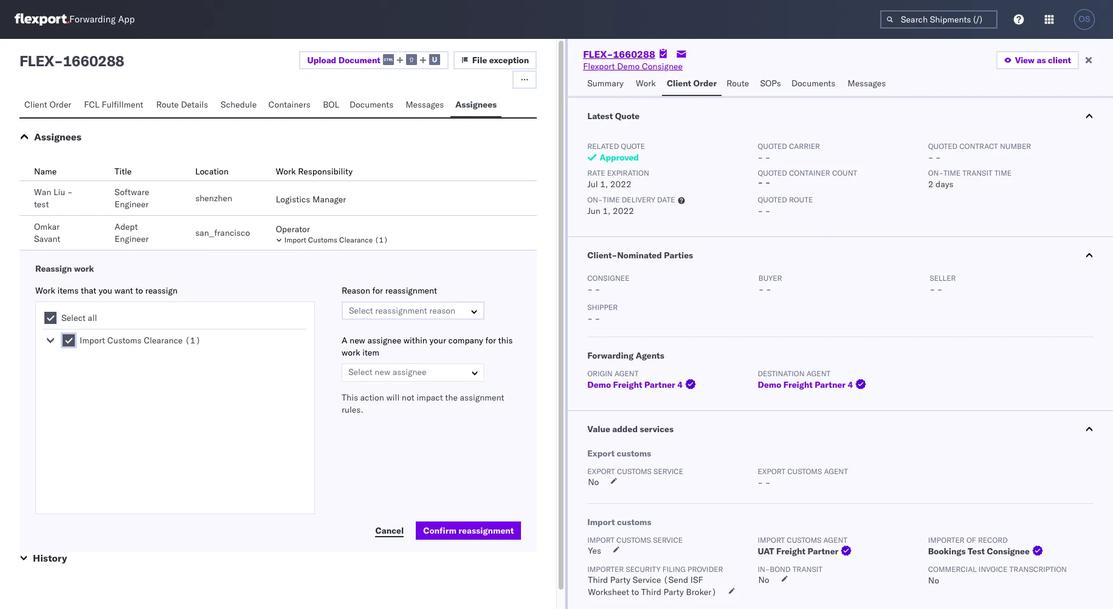 Task type: describe. For each thing, give the bounding box(es) containing it.
0 horizontal spatial assignees
[[34, 131, 81, 143]]

date
[[658, 195, 676, 204]]

flexport demo consignee link
[[584, 60, 683, 72]]

import customs clearance (1)
[[80, 335, 201, 346]]

import customs
[[588, 517, 652, 528]]

1 horizontal spatial messages button
[[843, 72, 893, 96]]

expiration
[[608, 169, 650, 178]]

work for work
[[636, 78, 656, 89]]

containers button
[[264, 94, 318, 117]]

- inside wan liu - test
[[67, 187, 73, 198]]

0 horizontal spatial work
[[74, 263, 94, 274]]

bookings
[[929, 546, 966, 557]]

provider
[[688, 565, 724, 574]]

jul
[[588, 179, 598, 190]]

1 horizontal spatial messages
[[848, 78, 886, 89]]

you
[[99, 285, 112, 296]]

commercial invoice transcription no
[[929, 565, 1068, 586]]

operator
[[276, 224, 310, 235]]

app
[[118, 14, 135, 25]]

assignee for a new assignee within your company for this work item
[[368, 335, 402, 346]]

forwarding for forwarding app
[[69, 14, 116, 25]]

1 horizontal spatial assignees button
[[451, 94, 502, 117]]

quoted for quoted carrier - -
[[758, 142, 788, 151]]

fcl fulfillment
[[84, 99, 143, 110]]

export for export customs
[[588, 448, 615, 459]]

import for import customs agent
[[758, 536, 786, 545]]

select for select new assignee
[[349, 367, 373, 378]]

wan
[[34, 187, 51, 198]]

work for work items that you want to reassign
[[35, 285, 55, 296]]

1 horizontal spatial client order
[[667, 78, 717, 89]]

engineer for adept
[[115, 234, 149, 245]]

your
[[430, 335, 446, 346]]

1 horizontal spatial 1660288
[[613, 48, 656, 60]]

in-bond transit
[[758, 565, 823, 574]]

commercial
[[929, 565, 977, 574]]

the
[[445, 392, 458, 403]]

2022 inside 'quoted contract number - - rate expiration jul 1, 2022'
[[611, 179, 632, 190]]

work inside the a new assignee within your company for this work item
[[342, 347, 360, 358]]

this
[[499, 335, 513, 346]]

agents
[[636, 350, 665, 361]]

invoice
[[979, 565, 1008, 574]]

export customs agent - -
[[758, 467, 849, 488]]

flex - 1660288
[[19, 52, 124, 70]]

containers
[[269, 99, 311, 110]]

customs for import customs clearance                (1)
[[308, 235, 338, 245]]

1 horizontal spatial order
[[694, 78, 717, 89]]

count
[[833, 169, 858, 178]]

approved
[[600, 152, 639, 163]]

of
[[967, 536, 977, 545]]

schedule
[[221, 99, 257, 110]]

1 vertical spatial documents
[[350, 99, 394, 110]]

1 vertical spatial third
[[642, 587, 662, 598]]

client-
[[588, 250, 618, 261]]

fulfillment
[[102, 99, 143, 110]]

demo for origin agent
[[588, 380, 611, 391]]

destination
[[758, 369, 805, 378]]

import for import customs clearance (1)
[[80, 335, 105, 346]]

fcl
[[84, 99, 100, 110]]

4 for destination agent
[[848, 380, 854, 391]]

reason for reassignment
[[342, 285, 437, 296]]

1 horizontal spatial documents
[[792, 78, 836, 89]]

select reassignment reason
[[349, 305, 456, 316]]

0 vertical spatial for
[[373, 285, 383, 296]]

client-nominated parties
[[588, 250, 694, 261]]

software
[[115, 187, 149, 198]]

upload
[[308, 55, 337, 65]]

import customs clearance                (1)
[[285, 235, 388, 245]]

upload document button
[[299, 51, 449, 69]]

company
[[449, 335, 484, 346]]

shipper - -
[[588, 303, 618, 324]]

agent right destination
[[807, 369, 831, 378]]

0 horizontal spatial client order button
[[19, 94, 79, 117]]

on- for on-time delivery date
[[588, 195, 603, 204]]

latest quote
[[588, 111, 640, 122]]

items
[[57, 285, 79, 296]]

route details
[[156, 99, 208, 110]]

this
[[342, 392, 358, 403]]

a
[[342, 335, 348, 346]]

new for select
[[375, 367, 391, 378]]

service for yes
[[653, 536, 683, 545]]

transcription
[[1010, 565, 1068, 574]]

flexport. image
[[15, 13, 69, 26]]

consignee - -
[[588, 274, 630, 295]]

quoted container count - -
[[758, 169, 858, 188]]

freight for origin
[[614, 380, 643, 391]]

transit for on-time transit time 2 days
[[963, 169, 993, 178]]

no inside commercial invoice transcription no
[[929, 575, 940, 586]]

0 horizontal spatial client
[[24, 99, 47, 110]]

jun
[[588, 206, 601, 217]]

nominated
[[618, 250, 662, 261]]

name
[[34, 166, 57, 177]]

select for select reassignment reason
[[349, 305, 373, 316]]

broker)
[[686, 587, 717, 598]]

1 vertical spatial consignee
[[588, 274, 630, 283]]

reassign
[[35, 263, 72, 274]]

import for import customs
[[588, 517, 615, 528]]

no for export
[[588, 477, 599, 488]]

work button
[[631, 72, 662, 96]]

summary button
[[583, 72, 631, 96]]

customs for import customs agent
[[787, 536, 822, 545]]

logistics
[[276, 194, 310, 205]]

seller - -
[[930, 274, 957, 295]]

engineer for software
[[115, 199, 149, 210]]

reason
[[342, 285, 370, 296]]

to inside third party service (send isf worksheet to third party broker)
[[632, 587, 639, 598]]

seller
[[930, 274, 957, 283]]

customs for import customs clearance (1)
[[107, 335, 142, 346]]

for inside the a new assignee within your company for this work item
[[486, 335, 496, 346]]

upload document
[[308, 55, 381, 65]]

view as client button
[[997, 51, 1080, 69]]

1 horizontal spatial party
[[664, 587, 684, 598]]

bookings test consignee
[[929, 546, 1030, 557]]

work for work responsibility
[[276, 166, 296, 177]]

clearance for import customs clearance                (1)
[[339, 235, 373, 245]]

0 horizontal spatial 1660288
[[63, 52, 124, 70]]

time for on-time delivery date
[[603, 195, 620, 204]]

reason
[[430, 305, 456, 316]]

forwarding agents
[[588, 350, 665, 361]]

related quote
[[588, 142, 646, 151]]

0 horizontal spatial messages
[[406, 99, 444, 110]]

0 vertical spatial third
[[588, 575, 608, 586]]

0 vertical spatial reassignment
[[386, 285, 437, 296]]

history
[[33, 552, 67, 565]]

a new assignee within your company for this work item
[[342, 335, 513, 358]]

1 horizontal spatial documents button
[[787, 72, 843, 96]]

demo freight partner 4 for origin
[[588, 380, 683, 391]]

1 vertical spatial order
[[50, 99, 71, 110]]

cancel
[[376, 525, 404, 536]]

demo freight partner 4 for destination
[[758, 380, 854, 391]]

partner for destination agent
[[815, 380, 846, 391]]

adept engineer
[[115, 221, 149, 245]]

consignee for bookings test consignee
[[988, 546, 1030, 557]]

consignee for flexport demo consignee
[[642, 61, 683, 72]]

service
[[633, 575, 662, 586]]

origin agent
[[588, 369, 639, 378]]

customs for import customs service
[[617, 536, 652, 545]]

cancel button
[[368, 522, 411, 540]]

document
[[339, 55, 381, 65]]

(send
[[664, 575, 689, 586]]

1 vertical spatial 2022
[[613, 206, 634, 217]]

clearance for import customs clearance (1)
[[144, 335, 183, 346]]

bol button
[[318, 94, 345, 117]]

delivery
[[622, 195, 656, 204]]

flex-1660288 link
[[584, 48, 656, 60]]

confirm reassignment
[[424, 526, 514, 537]]

0 horizontal spatial party
[[611, 575, 631, 586]]

history button
[[33, 552, 67, 565]]

record
[[979, 536, 1009, 545]]

jun 1, 2022
[[588, 206, 634, 217]]

title
[[115, 166, 132, 177]]

importer for importer security filing provider
[[588, 565, 624, 574]]



Task type: locate. For each thing, give the bounding box(es) containing it.
time up days
[[944, 169, 961, 178]]

transit down uat freight partner
[[793, 565, 823, 574]]

2 engineer from the top
[[115, 234, 149, 245]]

engineer down software
[[115, 199, 149, 210]]

transit for in-bond transit
[[793, 565, 823, 574]]

route button
[[722, 72, 756, 96]]

(1) for import customs clearance (1)
[[185, 335, 201, 346]]

quoted left route
[[758, 195, 788, 204]]

2 horizontal spatial no
[[929, 575, 940, 586]]

yes
[[588, 546, 602, 557]]

1 horizontal spatial for
[[486, 335, 496, 346]]

select left the all
[[61, 313, 86, 324]]

assignees button up the 'name'
[[34, 131, 81, 143]]

1 horizontal spatial forwarding
[[588, 350, 634, 361]]

0 horizontal spatial customs
[[107, 335, 142, 346]]

1 demo freight partner 4 link from the left
[[588, 379, 699, 391]]

latest quote button
[[568, 98, 1114, 134]]

0 horizontal spatial (1)
[[185, 335, 201, 346]]

import
[[285, 235, 306, 245], [80, 335, 105, 346], [588, 517, 615, 528], [588, 536, 615, 545], [758, 536, 786, 545]]

1 vertical spatial forwarding
[[588, 350, 634, 361]]

quoted inside the quoted container count - -
[[758, 169, 788, 178]]

quoted inside quoted carrier - -
[[758, 142, 788, 151]]

origin
[[588, 369, 613, 378]]

customs for export customs service
[[617, 467, 652, 476]]

isf
[[691, 575, 704, 586]]

no for in-
[[759, 575, 770, 586]]

demo freight partner 4 link down the agents
[[588, 379, 699, 391]]

import customs service
[[588, 536, 683, 545]]

reassignment up select reassignment reason
[[386, 285, 437, 296]]

quoted left the carrier
[[758, 142, 788, 151]]

documents right bol 'button'
[[350, 99, 394, 110]]

clearance down manager
[[339, 235, 373, 245]]

2 vertical spatial reassignment
[[459, 526, 514, 537]]

0 vertical spatial importer
[[929, 536, 965, 545]]

documents right sops button
[[792, 78, 836, 89]]

0 horizontal spatial assignees button
[[34, 131, 81, 143]]

demo down destination
[[758, 380, 782, 391]]

1 horizontal spatial client order button
[[662, 72, 722, 96]]

route left sops
[[727, 78, 750, 89]]

freight down import customs agent on the bottom
[[777, 546, 806, 557]]

1 vertical spatial to
[[632, 587, 639, 598]]

reassignment for select
[[376, 305, 427, 316]]

quoted for quoted route - -
[[758, 195, 788, 204]]

route for route
[[727, 78, 750, 89]]

Search Shipments (/) text field
[[881, 10, 998, 29]]

quoted inside quoted route - -
[[758, 195, 788, 204]]

engineer inside the 'software engineer'
[[115, 199, 149, 210]]

no down export customs
[[588, 477, 599, 488]]

service up the "filing"
[[653, 536, 683, 545]]

1 horizontal spatial on-
[[929, 169, 944, 178]]

0 horizontal spatial client order
[[24, 99, 71, 110]]

2 horizontal spatial consignee
[[988, 546, 1030, 557]]

consignee down record
[[988, 546, 1030, 557]]

value added services button
[[568, 411, 1114, 448]]

partner down the agents
[[645, 380, 676, 391]]

customs for export customs agent - -
[[788, 467, 823, 476]]

want
[[115, 285, 133, 296]]

agent down forwarding agents on the bottom right
[[615, 369, 639, 378]]

work down flexport demo consignee link
[[636, 78, 656, 89]]

0 vertical spatial client
[[667, 78, 692, 89]]

third up worksheet
[[588, 575, 608, 586]]

1,
[[601, 179, 608, 190], [603, 206, 611, 217]]

engineer down adept
[[115, 234, 149, 245]]

customs down export customs
[[617, 467, 652, 476]]

0 vertical spatial order
[[694, 78, 717, 89]]

on- for on-time transit time 2 days
[[929, 169, 944, 178]]

partner
[[645, 380, 676, 391], [815, 380, 846, 391], [808, 546, 839, 557]]

quoted inside 'quoted contract number - - rate expiration jul 1, 2022'
[[929, 142, 958, 151]]

quoted left contract
[[929, 142, 958, 151]]

import inside import customs clearance                (1) button
[[285, 235, 306, 245]]

fcl fulfillment button
[[79, 94, 151, 117]]

1 horizontal spatial route
[[727, 78, 750, 89]]

on- up '2'
[[929, 169, 944, 178]]

0 vertical spatial service
[[654, 467, 684, 476]]

demo down "flex-1660288"
[[618, 61, 640, 72]]

(1) for import customs clearance                (1)
[[375, 235, 388, 245]]

2 4 from the left
[[848, 380, 854, 391]]

forwarding left app on the left top of the page
[[69, 14, 116, 25]]

importer down yes
[[588, 565, 624, 574]]

uat freight partner
[[758, 546, 839, 557]]

0 vertical spatial assignees button
[[451, 94, 502, 117]]

1, right 'jun'
[[603, 206, 611, 217]]

summary
[[588, 78, 624, 89]]

4 for origin agent
[[678, 380, 683, 391]]

assignees
[[456, 99, 497, 110], [34, 131, 81, 143]]

1 horizontal spatial third
[[642, 587, 662, 598]]

1 vertical spatial new
[[375, 367, 391, 378]]

0 horizontal spatial demo freight partner 4
[[588, 380, 683, 391]]

client down 'flex'
[[24, 99, 47, 110]]

import for import customs service
[[588, 536, 615, 545]]

0 horizontal spatial third
[[588, 575, 608, 586]]

1660288 down forwarding app
[[63, 52, 124, 70]]

buyer
[[759, 274, 783, 283]]

to right want
[[135, 285, 143, 296]]

quoted route - -
[[758, 195, 813, 217]]

new right a
[[350, 335, 366, 346]]

for left the 'this'
[[486, 335, 496, 346]]

consignee inside flexport demo consignee link
[[642, 61, 683, 72]]

2
[[929, 179, 934, 190]]

work up logistics
[[276, 166, 296, 177]]

demo down origin
[[588, 380, 611, 391]]

0 vertical spatial work
[[74, 263, 94, 274]]

1 vertical spatial reassignment
[[376, 305, 427, 316]]

client right work button
[[667, 78, 692, 89]]

0 horizontal spatial demo freight partner 4 link
[[588, 379, 699, 391]]

0 vertical spatial documents
[[792, 78, 836, 89]]

customs down import customs
[[617, 536, 652, 545]]

0 vertical spatial route
[[727, 78, 750, 89]]

work down a
[[342, 347, 360, 358]]

1 horizontal spatial client
[[667, 78, 692, 89]]

1 horizontal spatial no
[[759, 575, 770, 586]]

view as client
[[1016, 55, 1072, 66]]

demo freight partner 4 down origin agent
[[588, 380, 683, 391]]

for right reason
[[373, 285, 383, 296]]

reassignment for confirm
[[459, 526, 514, 537]]

new for a
[[350, 335, 366, 346]]

uat
[[758, 546, 775, 557]]

export inside "export customs agent - -"
[[758, 467, 786, 476]]

customs for import customs
[[617, 517, 652, 528]]

1 vertical spatial client order
[[24, 99, 71, 110]]

related
[[588, 142, 619, 151]]

not
[[402, 392, 415, 403]]

2 demo freight partner 4 from the left
[[758, 380, 854, 391]]

1 vertical spatial importer
[[588, 565, 624, 574]]

clearance down reassign on the top of page
[[144, 335, 183, 346]]

0 horizontal spatial documents
[[350, 99, 394, 110]]

assignees down the "file"
[[456, 99, 497, 110]]

0 horizontal spatial importer
[[588, 565, 624, 574]]

on-time transit time 2 days
[[929, 169, 1012, 190]]

customs up import customs service
[[617, 517, 652, 528]]

customs down operator at the left
[[308, 235, 338, 245]]

agent down value added services button
[[825, 467, 849, 476]]

importer security filing provider
[[588, 565, 724, 574]]

sops button
[[756, 72, 787, 96]]

this action will not impact the assignment rules.
[[342, 392, 505, 415]]

1 horizontal spatial clearance
[[339, 235, 373, 245]]

0 vertical spatial client order
[[667, 78, 717, 89]]

flexport demo consignee
[[584, 61, 683, 72]]

customs inside button
[[308, 235, 338, 245]]

order
[[694, 78, 717, 89], [50, 99, 71, 110]]

work left items at the top left
[[35, 285, 55, 296]]

no down in-
[[759, 575, 770, 586]]

order left route button
[[694, 78, 717, 89]]

0 vertical spatial (1)
[[375, 235, 388, 245]]

consignee down client-
[[588, 274, 630, 283]]

1 vertical spatial transit
[[793, 565, 823, 574]]

quoted carrier - -
[[758, 142, 821, 163]]

route for route details
[[156, 99, 179, 110]]

party down (send
[[664, 587, 684, 598]]

consignee up work button
[[642, 61, 683, 72]]

freight for destination
[[784, 380, 813, 391]]

carrier
[[790, 142, 821, 151]]

1 vertical spatial customs
[[107, 335, 142, 346]]

1, right jul
[[601, 179, 608, 190]]

client
[[1049, 55, 1072, 66]]

bol
[[323, 99, 340, 110]]

documents button up latest quote button
[[787, 72, 843, 96]]

0 vertical spatial transit
[[963, 169, 993, 178]]

on- inside on-time transit time 2 days
[[929, 169, 944, 178]]

assignees up the 'name'
[[34, 131, 81, 143]]

None checkbox
[[44, 312, 57, 324], [63, 335, 75, 347], [44, 312, 57, 324], [63, 335, 75, 347]]

1 vertical spatial assignees button
[[34, 131, 81, 143]]

partner down import customs agent on the bottom
[[808, 546, 839, 557]]

clearance inside button
[[339, 235, 373, 245]]

importer up bookings
[[929, 536, 965, 545]]

export
[[588, 448, 615, 459], [588, 467, 616, 476], [758, 467, 786, 476]]

transit down contract
[[963, 169, 993, 178]]

1 horizontal spatial demo freight partner 4 link
[[758, 379, 869, 391]]

1 demo freight partner 4 from the left
[[588, 380, 683, 391]]

value
[[588, 424, 611, 435]]

partner for origin agent
[[645, 380, 676, 391]]

0 horizontal spatial time
[[603, 195, 620, 204]]

0 vertical spatial new
[[350, 335, 366, 346]]

quoted for quoted container count - -
[[758, 169, 788, 178]]

select down item
[[349, 367, 373, 378]]

customs for export customs
[[617, 448, 652, 459]]

1 vertical spatial clearance
[[144, 335, 183, 346]]

demo freight partner 4 link for destination agent
[[758, 379, 869, 391]]

customs up uat freight partner
[[787, 536, 822, 545]]

action
[[360, 392, 384, 403]]

0 horizontal spatial clearance
[[144, 335, 183, 346]]

1 vertical spatial on-
[[588, 195, 603, 204]]

1 horizontal spatial demo
[[618, 61, 640, 72]]

consignee
[[642, 61, 683, 72], [588, 274, 630, 283], [988, 546, 1030, 557]]

time up jun 1, 2022
[[603, 195, 620, 204]]

0 vertical spatial assignee
[[368, 335, 402, 346]]

all
[[88, 313, 97, 324]]

messages button
[[843, 72, 893, 96], [401, 94, 451, 117]]

0 vertical spatial work
[[636, 78, 656, 89]]

1 horizontal spatial demo freight partner 4
[[758, 380, 854, 391]]

customs inside "export customs agent - -"
[[788, 467, 823, 476]]

2 demo freight partner 4 link from the left
[[758, 379, 869, 391]]

select down reason
[[349, 305, 373, 316]]

no down commercial
[[929, 575, 940, 586]]

time for on-time transit time 2 days
[[944, 169, 961, 178]]

demo freight partner 4 link for origin agent
[[588, 379, 699, 391]]

that
[[81, 285, 96, 296]]

select all
[[61, 313, 97, 324]]

liu
[[53, 187, 65, 198]]

work
[[636, 78, 656, 89], [276, 166, 296, 177], [35, 285, 55, 296]]

0 vertical spatial 2022
[[611, 179, 632, 190]]

documents button right "bol"
[[345, 94, 401, 117]]

1, inside 'quoted contract number - - rate expiration jul 1, 2022'
[[601, 179, 608, 190]]

1 engineer from the top
[[115, 199, 149, 210]]

freight down the destination agent
[[784, 380, 813, 391]]

latest
[[588, 111, 613, 122]]

omkar
[[34, 221, 60, 232]]

transit inside on-time transit time 2 days
[[963, 169, 993, 178]]

0 horizontal spatial documents button
[[345, 94, 401, 117]]

(1) inside import customs clearance                (1) button
[[375, 235, 388, 245]]

partner down the destination agent
[[815, 380, 846, 391]]

1 horizontal spatial (1)
[[375, 235, 388, 245]]

forwarding up origin agent
[[588, 350, 634, 361]]

new
[[350, 335, 366, 346], [375, 367, 391, 378]]

export customs
[[588, 448, 652, 459]]

import customs agent
[[758, 536, 848, 545]]

0 horizontal spatial 4
[[678, 380, 683, 391]]

importer for importer of record
[[929, 536, 965, 545]]

select for select all
[[61, 313, 86, 324]]

reassignment down reason for reassignment at the top left of page
[[376, 305, 427, 316]]

time down number
[[995, 169, 1012, 178]]

quoted for quoted contract number - - rate expiration jul 1, 2022
[[929, 142, 958, 151]]

new inside the a new assignee within your company for this work item
[[350, 335, 366, 346]]

quoted down quoted carrier - -
[[758, 169, 788, 178]]

client order button
[[662, 72, 722, 96], [19, 94, 79, 117]]

1 vertical spatial assignees
[[34, 131, 81, 143]]

os button
[[1071, 5, 1099, 33]]

0 horizontal spatial no
[[588, 477, 599, 488]]

within
[[404, 335, 428, 346]]

work up that
[[74, 263, 94, 274]]

to
[[135, 285, 143, 296], [632, 587, 639, 598]]

adept
[[115, 221, 138, 232]]

service for no
[[654, 467, 684, 476]]

2022 down on-time delivery date
[[613, 206, 634, 217]]

1 vertical spatial service
[[653, 536, 683, 545]]

demo freight partner 4 link down the destination agent
[[758, 379, 869, 391]]

client order left fcl
[[24, 99, 71, 110]]

logistics manager
[[276, 194, 346, 205]]

party up worksheet
[[611, 575, 631, 586]]

import for import customs clearance                (1)
[[285, 235, 306, 245]]

0 vertical spatial to
[[135, 285, 143, 296]]

4
[[678, 380, 683, 391], [848, 380, 854, 391]]

contract
[[960, 142, 999, 151]]

0 vertical spatial on-
[[929, 169, 944, 178]]

0 vertical spatial party
[[611, 575, 631, 586]]

0 vertical spatial engineer
[[115, 199, 149, 210]]

2 horizontal spatial time
[[995, 169, 1012, 178]]

1 horizontal spatial time
[[944, 169, 961, 178]]

order left fcl
[[50, 99, 71, 110]]

agent inside "export customs agent - -"
[[825, 467, 849, 476]]

assignee for select new assignee
[[393, 367, 427, 378]]

shipper
[[588, 303, 618, 312]]

0 horizontal spatial route
[[156, 99, 179, 110]]

0 horizontal spatial new
[[350, 335, 366, 346]]

freight down origin agent
[[614, 380, 643, 391]]

2 vertical spatial work
[[35, 285, 55, 296]]

0 vertical spatial assignees
[[456, 99, 497, 110]]

1 horizontal spatial assignees
[[456, 99, 497, 110]]

0 horizontal spatial messages button
[[401, 94, 451, 117]]

assignee inside the a new assignee within your company for this work item
[[368, 335, 402, 346]]

reassign
[[145, 285, 178, 296]]

0 horizontal spatial on-
[[588, 195, 603, 204]]

client-nominated parties button
[[568, 237, 1114, 274]]

export for export customs service
[[588, 467, 616, 476]]

container
[[790, 169, 831, 178]]

freight
[[614, 380, 643, 391], [784, 380, 813, 391], [777, 546, 806, 557]]

1 horizontal spatial transit
[[963, 169, 993, 178]]

1 4 from the left
[[678, 380, 683, 391]]

no
[[588, 477, 599, 488], [759, 575, 770, 586], [929, 575, 940, 586]]

1 vertical spatial 1,
[[603, 206, 611, 217]]

assignee up not
[[393, 367, 427, 378]]

documents button
[[787, 72, 843, 96], [345, 94, 401, 117]]

customs up export customs service
[[617, 448, 652, 459]]

1660288 up flexport demo consignee
[[613, 48, 656, 60]]

customs down want
[[107, 335, 142, 346]]

demo for destination agent
[[758, 380, 782, 391]]

0 horizontal spatial to
[[135, 285, 143, 296]]

reassignment inside confirm reassignment button
[[459, 526, 514, 537]]

0 vertical spatial customs
[[308, 235, 338, 245]]

2022 down expiration
[[611, 179, 632, 190]]

1 vertical spatial work
[[342, 347, 360, 358]]

value added services
[[588, 424, 674, 435]]

reassignment right confirm
[[459, 526, 514, 537]]

2 vertical spatial consignee
[[988, 546, 1030, 557]]

1 horizontal spatial work
[[342, 347, 360, 358]]

0 horizontal spatial transit
[[793, 565, 823, 574]]

2 horizontal spatial work
[[636, 78, 656, 89]]

demo freight partner 4 down the destination agent
[[758, 380, 854, 391]]

shenzhen
[[195, 193, 232, 204]]

customs down value added services button
[[788, 467, 823, 476]]

assignees button down the "file"
[[451, 94, 502, 117]]

destination agent
[[758, 369, 831, 378]]

worksheet
[[588, 587, 630, 598]]

route left details
[[156, 99, 179, 110]]

assignment
[[460, 392, 505, 403]]

on- up 'jun'
[[588, 195, 603, 204]]

forwarding for forwarding agents
[[588, 350, 634, 361]]

0 horizontal spatial work
[[35, 285, 55, 296]]

rate
[[588, 169, 606, 178]]

service down services
[[654, 467, 684, 476]]

agent up uat freight partner
[[824, 536, 848, 545]]

new down item
[[375, 367, 391, 378]]

work inside button
[[636, 78, 656, 89]]

1 vertical spatial for
[[486, 335, 496, 346]]

to down service
[[632, 587, 639, 598]]

flex
[[19, 52, 54, 70]]

1 vertical spatial messages
[[406, 99, 444, 110]]

third down service
[[642, 587, 662, 598]]

assignee up item
[[368, 335, 402, 346]]

0 horizontal spatial forwarding
[[69, 14, 116, 25]]

1 vertical spatial engineer
[[115, 234, 149, 245]]

as
[[1037, 55, 1047, 66]]

0 horizontal spatial order
[[50, 99, 71, 110]]

quoted
[[758, 142, 788, 151], [929, 142, 958, 151], [758, 169, 788, 178], [758, 195, 788, 204]]

details
[[181, 99, 208, 110]]

client order right work button
[[667, 78, 717, 89]]

1 vertical spatial route
[[156, 99, 179, 110]]



Task type: vqa. For each thing, say whether or not it's contained in the screenshot.
ASSIGNEES to the bottom
yes



